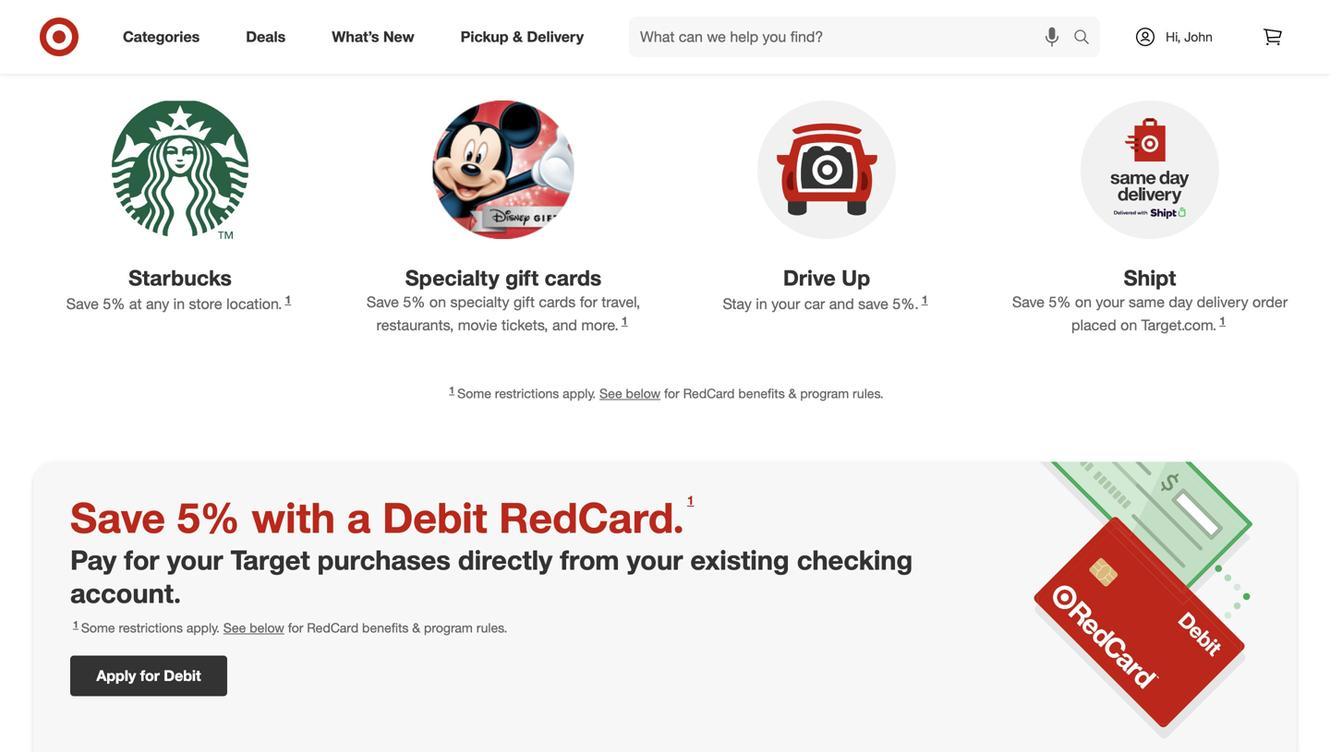 Task type: vqa. For each thing, say whether or not it's contained in the screenshot.
May inside the M&S Milk Chocolate Festive Friends - 1oz - Shapes May Vary
no



Task type: describe. For each thing, give the bounding box(es) containing it.
apply for debit
[[96, 668, 201, 686]]

gift inside save 5% on specialty gift cards for travel, restaurants, movie tickets, and more.
[[514, 293, 535, 311]]

save 5% on your same day delivery order placed on target.com.
[[1012, 293, 1288, 334]]

1 horizontal spatial apply.
[[563, 386, 596, 402]]

1 horizontal spatial debit
[[382, 493, 487, 543]]

what's
[[332, 28, 379, 46]]

pay for your target purchases directly from your existing checking account.
[[70, 544, 913, 610]]

purchases
[[317, 544, 451, 577]]

0 horizontal spatial some
[[81, 620, 115, 637]]

0 horizontal spatial &
[[412, 620, 420, 637]]

1 vertical spatial &
[[789, 386, 797, 402]]

1 link up existing
[[684, 493, 697, 514]]

hi,
[[1166, 29, 1181, 45]]

day
[[1169, 293, 1193, 311]]

specialty
[[405, 265, 500, 291]]

drive up logo image
[[758, 101, 896, 239]]

target
[[231, 544, 310, 577]]

1 inside save 5% with a debit redcard. 1
[[687, 493, 694, 508]]

starbucks save 5% at any in store location. 1
[[66, 265, 291, 313]]

and inside drive up stay in your car and save 5%. 1
[[829, 295, 854, 313]]

1 inside drive up stay in your car and save 5%. 1
[[922, 293, 928, 307]]

more.
[[581, 316, 619, 334]]

deals link
[[230, 17, 309, 57]]

specialty gift cards
[[405, 265, 602, 291]]

what's new link
[[316, 17, 438, 57]]

shipt logo image
[[1081, 101, 1219, 239]]

in inside drive up stay in your car and save 5%. 1
[[756, 295, 767, 313]]

at
[[129, 295, 142, 313]]

for inside save 5% on specialty gift cards for travel, restaurants, movie tickets, and more.
[[580, 293, 598, 311]]

a
[[347, 493, 371, 543]]

search
[[1065, 30, 1110, 48]]

1 vertical spatial see
[[223, 620, 246, 637]]

specialty
[[450, 293, 509, 311]]

5% inside 'starbucks save 5% at any in store location. 1'
[[103, 295, 125, 313]]

pickup
[[461, 28, 509, 46]]

1 horizontal spatial some
[[457, 386, 491, 402]]

car
[[804, 295, 825, 313]]

save 5% on specialty gift cards for travel, restaurants, movie tickets, and more.
[[367, 293, 640, 334]]

5% for a
[[177, 493, 240, 543]]

hi, john
[[1166, 29, 1213, 45]]

search button
[[1065, 17, 1110, 61]]

redcard.
[[499, 493, 684, 543]]

1 link for shipt
[[1217, 314, 1229, 334]]

0 vertical spatial restrictions
[[495, 386, 559, 402]]

pickup & delivery
[[461, 28, 584, 46]]

save 5% with a debit redcard. 1
[[70, 493, 694, 543]]

drive up stay in your car and save 5%. 1
[[723, 265, 928, 313]]

existing
[[691, 544, 790, 577]]

5% for your
[[1049, 293, 1071, 311]]

new
[[383, 28, 414, 46]]

0 horizontal spatial program
[[424, 620, 473, 637]]

travel,
[[602, 293, 640, 311]]

1 vertical spatial apply.
[[186, 620, 220, 637]]

1 vertical spatial rules.
[[476, 620, 508, 637]]

1 vertical spatial 1 some restrictions apply. see below for redcard benefits & program rules.
[[73, 619, 508, 637]]

up
[[842, 265, 870, 291]]

1 down restaurants,
[[449, 384, 455, 396]]

0 vertical spatial gift
[[505, 265, 539, 291]]

1 link for drive up
[[919, 293, 931, 313]]

1 vertical spatial restrictions
[[119, 620, 183, 637]]

delivery
[[527, 28, 584, 46]]

target.com.
[[1142, 316, 1217, 334]]

1 vertical spatial benefits
[[362, 620, 409, 637]]

1 link for specialty gift cards
[[619, 314, 631, 334]]

gift cards icon image
[[433, 101, 574, 239]]

1 vertical spatial below
[[250, 620, 284, 637]]

redcard debit graphic image
[[1034, 463, 1253, 740]]

1 horizontal spatial program
[[800, 386, 849, 402]]



Task type: locate. For each thing, give the bounding box(es) containing it.
save inside save 5% on your same day delivery order placed on target.com.
[[1012, 293, 1045, 311]]

1 vertical spatial and
[[552, 316, 577, 334]]

save for a
[[70, 493, 165, 543]]

starbucks
[[129, 265, 232, 291]]

save
[[858, 295, 889, 313]]

see down target
[[223, 620, 246, 637]]

tickets,
[[502, 316, 548, 334]]

in
[[173, 295, 185, 313], [756, 295, 767, 313]]

5% left at
[[103, 295, 125, 313]]

0 horizontal spatial apply.
[[186, 620, 220, 637]]

save
[[367, 293, 399, 311], [1012, 293, 1045, 311], [66, 295, 99, 313], [70, 493, 165, 543]]

1 right location.
[[285, 293, 291, 307]]

save inside 'starbucks save 5% at any in store location. 1'
[[66, 295, 99, 313]]

on up the placed
[[1075, 293, 1092, 311]]

1 up existing
[[687, 493, 694, 508]]

your up the placed
[[1096, 293, 1125, 311]]

1 horizontal spatial below
[[626, 386, 661, 402]]

gift up save 5% on specialty gift cards for travel, restaurants, movie tickets, and more. at the top left
[[505, 265, 539, 291]]

0 horizontal spatial debit
[[164, 668, 201, 686]]

&
[[513, 28, 523, 46], [789, 386, 797, 402], [412, 620, 420, 637]]

pickup & delivery link
[[445, 17, 607, 57]]

1
[[285, 293, 291, 307], [922, 293, 928, 307], [622, 314, 628, 328], [1220, 314, 1226, 328], [449, 384, 455, 396], [687, 493, 694, 508], [73, 619, 78, 631]]

some down 'account.'
[[81, 620, 115, 637]]

movie
[[458, 316, 498, 334]]

1 horizontal spatial restrictions
[[495, 386, 559, 402]]

0 horizontal spatial see
[[223, 620, 246, 637]]

redcard
[[683, 386, 735, 402], [307, 620, 359, 637]]

and
[[829, 295, 854, 313], [552, 316, 577, 334]]

0 vertical spatial program
[[800, 386, 849, 402]]

rules. down save
[[853, 386, 884, 402]]

0 vertical spatial some
[[457, 386, 491, 402]]

order
[[1253, 293, 1288, 311]]

some down the movie
[[457, 386, 491, 402]]

deals
[[246, 28, 286, 46]]

shipt
[[1124, 265, 1176, 291]]

below
[[626, 386, 661, 402], [250, 620, 284, 637]]

1 inside 'starbucks save 5% at any in store location. 1'
[[285, 293, 291, 307]]

placed
[[1072, 316, 1117, 334]]

5%.
[[893, 295, 919, 313]]

program down car
[[800, 386, 849, 402]]

in inside 'starbucks save 5% at any in store location. 1'
[[173, 295, 185, 313]]

0 vertical spatial redcard
[[683, 386, 735, 402]]

your left car
[[772, 295, 800, 313]]

and inside save 5% on specialty gift cards for travel, restaurants, movie tickets, and more.
[[552, 316, 577, 334]]

restrictions
[[495, 386, 559, 402], [119, 620, 183, 637]]

your inside drive up stay in your car and save 5%. 1
[[772, 295, 800, 313]]

apply for debit link
[[70, 656, 227, 697]]

0 horizontal spatial below
[[250, 620, 284, 637]]

your left target
[[167, 544, 223, 577]]

1 horizontal spatial benefits
[[738, 386, 785, 402]]

same
[[1129, 293, 1165, 311]]

1 link
[[282, 293, 294, 313], [919, 293, 931, 313], [619, 314, 631, 334], [1217, 314, 1229, 334], [684, 493, 697, 514]]

categories link
[[107, 17, 223, 57]]

apply. down more.
[[563, 386, 596, 402]]

1 vertical spatial redcard
[[307, 620, 359, 637]]

your
[[1096, 293, 1125, 311], [772, 295, 800, 313], [167, 544, 223, 577], [627, 544, 683, 577]]

1 down travel,
[[622, 314, 628, 328]]

checking
[[797, 544, 913, 577]]

5% up restaurants,
[[403, 293, 425, 311]]

5% for specialty
[[403, 293, 425, 311]]

apply.
[[563, 386, 596, 402], [186, 620, 220, 637]]

0 vertical spatial see
[[600, 386, 622, 402]]

what's new
[[332, 28, 414, 46]]

stay
[[723, 295, 752, 313]]

2 horizontal spatial &
[[789, 386, 797, 402]]

location.
[[226, 295, 282, 313]]

store
[[189, 295, 222, 313]]

1 link down delivery
[[1217, 314, 1229, 334]]

1 link for starbucks
[[282, 293, 294, 313]]

5% inside save 5% on specialty gift cards for travel, restaurants, movie tickets, and more.
[[403, 293, 425, 311]]

rules.
[[853, 386, 884, 402], [476, 620, 508, 637]]

1 link right store
[[282, 293, 294, 313]]

0 vertical spatial benefits
[[738, 386, 785, 402]]

restaurants,
[[376, 316, 454, 334]]

1 in from the left
[[173, 295, 185, 313]]

debit right apply
[[164, 668, 201, 686]]

gift
[[505, 265, 539, 291], [514, 293, 535, 311]]

save for your
[[1012, 293, 1045, 311]]

2 horizontal spatial on
[[1121, 316, 1137, 334]]

and right car
[[829, 295, 854, 313]]

1 down delivery
[[1220, 314, 1226, 328]]

save inside save 5% on specialty gift cards for travel, restaurants, movie tickets, and more.
[[367, 293, 399, 311]]

john
[[1185, 29, 1213, 45]]

1 vertical spatial gift
[[514, 293, 535, 311]]

directly
[[458, 544, 553, 577]]

starbucks logo image
[[112, 101, 248, 239]]

0 vertical spatial cards
[[545, 265, 602, 291]]

on inside save 5% on specialty gift cards for travel, restaurants, movie tickets, and more.
[[429, 293, 446, 311]]

0 vertical spatial apply.
[[563, 386, 596, 402]]

0 horizontal spatial rules.
[[476, 620, 508, 637]]

cards
[[545, 265, 602, 291], [539, 293, 576, 311]]

1 vertical spatial debit
[[164, 668, 201, 686]]

1 vertical spatial cards
[[539, 293, 576, 311]]

pay
[[70, 544, 117, 577]]

on down specialty
[[429, 293, 446, 311]]

1 horizontal spatial redcard
[[683, 386, 735, 402]]

see down more.
[[600, 386, 622, 402]]

debit up purchases
[[382, 493, 487, 543]]

0 vertical spatial debit
[[382, 493, 487, 543]]

some
[[457, 386, 491, 402], [81, 620, 115, 637]]

apply. up apply for debit
[[186, 620, 220, 637]]

rules. down pay for your target purchases directly from your existing checking account.
[[476, 620, 508, 637]]

restrictions down 'account.'
[[119, 620, 183, 637]]

your inside save 5% on your same day delivery order placed on target.com.
[[1096, 293, 1125, 311]]

restrictions down "tickets," at the top
[[495, 386, 559, 402]]

program down pay for your target purchases directly from your existing checking account.
[[424, 620, 473, 637]]

1 horizontal spatial in
[[756, 295, 767, 313]]

0 vertical spatial 1 some restrictions apply. see below for redcard benefits & program rules.
[[449, 384, 884, 402]]

1 horizontal spatial rules.
[[853, 386, 884, 402]]

apply
[[96, 668, 136, 686]]

5% up target
[[177, 493, 240, 543]]

1 down 'account.'
[[73, 619, 78, 631]]

program
[[800, 386, 849, 402], [424, 620, 473, 637]]

0 vertical spatial rules.
[[853, 386, 884, 402]]

0 horizontal spatial and
[[552, 316, 577, 334]]

0 horizontal spatial redcard
[[307, 620, 359, 637]]

from
[[560, 544, 619, 577]]

1 right '5%.'
[[922, 293, 928, 307]]

1 link right save
[[919, 293, 931, 313]]

benefits
[[738, 386, 785, 402], [362, 620, 409, 637]]

1 link down travel,
[[619, 314, 631, 334]]

5% left same
[[1049, 293, 1071, 311]]

your right from
[[627, 544, 683, 577]]

cards inside save 5% on specialty gift cards for travel, restaurants, movie tickets, and more.
[[539, 293, 576, 311]]

2 vertical spatial &
[[412, 620, 420, 637]]

1 vertical spatial program
[[424, 620, 473, 637]]

1 horizontal spatial on
[[1075, 293, 1092, 311]]

0 horizontal spatial restrictions
[[119, 620, 183, 637]]

for
[[580, 293, 598, 311], [664, 386, 680, 402], [124, 544, 159, 577], [288, 620, 303, 637], [140, 668, 160, 686]]

cards up "tickets," at the top
[[539, 293, 576, 311]]

delivery
[[1197, 293, 1249, 311]]

gift up "tickets," at the top
[[514, 293, 535, 311]]

in right any
[[173, 295, 185, 313]]

1 horizontal spatial and
[[829, 295, 854, 313]]

and left more.
[[552, 316, 577, 334]]

0 vertical spatial and
[[829, 295, 854, 313]]

5% inside save 5% on your same day delivery order placed on target.com.
[[1049, 293, 1071, 311]]

0 horizontal spatial benefits
[[362, 620, 409, 637]]

0 horizontal spatial on
[[429, 293, 446, 311]]

categories
[[123, 28, 200, 46]]

on for specialty gift cards
[[429, 293, 446, 311]]

0 horizontal spatial in
[[173, 295, 185, 313]]

see
[[600, 386, 622, 402], [223, 620, 246, 637]]

debit
[[382, 493, 487, 543], [164, 668, 201, 686]]

for inside pay for your target purchases directly from your existing checking account.
[[124, 544, 159, 577]]

any
[[146, 295, 169, 313]]

2 in from the left
[[756, 295, 767, 313]]

0 vertical spatial below
[[626, 386, 661, 402]]

account.
[[70, 578, 181, 610]]

1 horizontal spatial &
[[513, 28, 523, 46]]

on
[[429, 293, 446, 311], [1075, 293, 1092, 311], [1121, 316, 1137, 334]]

drive
[[783, 265, 836, 291]]

with
[[252, 493, 335, 543]]

1 vertical spatial some
[[81, 620, 115, 637]]

in right stay
[[756, 295, 767, 313]]

1 some restrictions apply. see below for redcard benefits & program rules.
[[449, 384, 884, 402], [73, 619, 508, 637]]

0 vertical spatial &
[[513, 28, 523, 46]]

cards up travel,
[[545, 265, 602, 291]]

on down same
[[1121, 316, 1137, 334]]

5%
[[403, 293, 425, 311], [1049, 293, 1071, 311], [103, 295, 125, 313], [177, 493, 240, 543]]

on for shipt
[[1075, 293, 1092, 311]]

save for specialty
[[367, 293, 399, 311]]

1 horizontal spatial see
[[600, 386, 622, 402]]

What can we help you find? suggestions appear below search field
[[629, 17, 1078, 57]]



